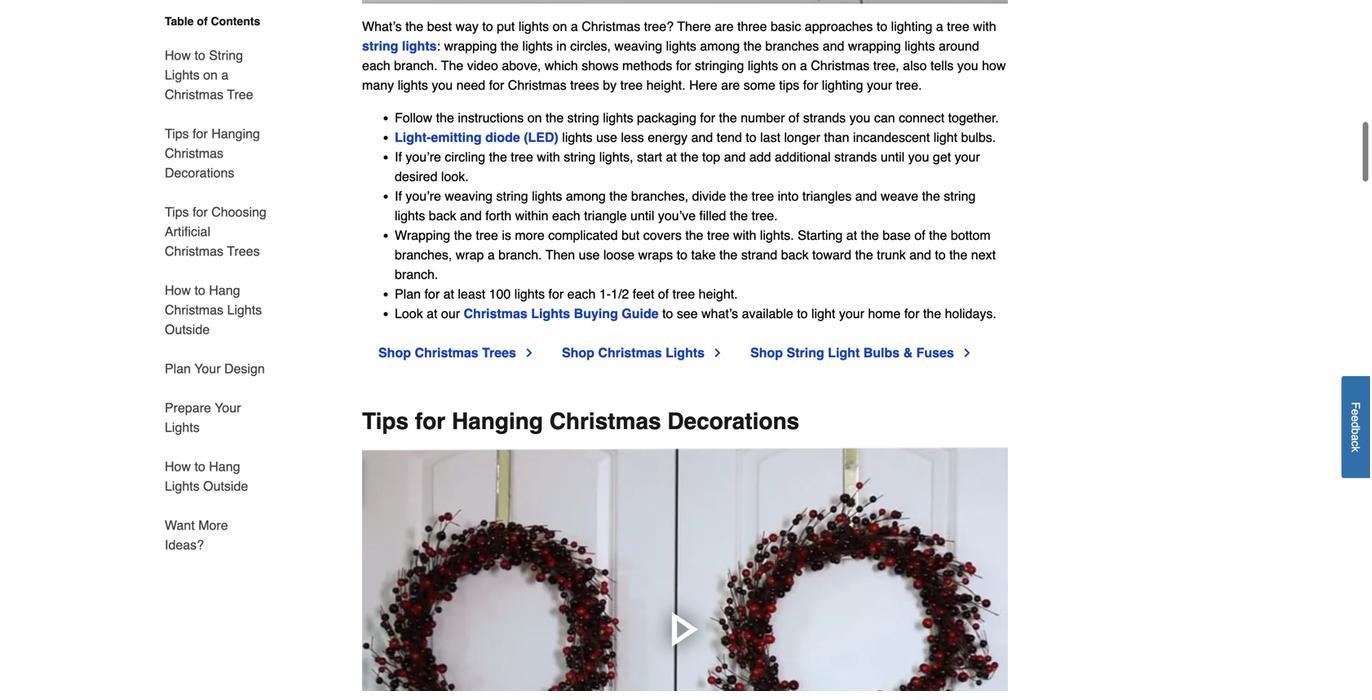 Task type: locate. For each thing, give the bounding box(es) containing it.
1 horizontal spatial weaving
[[615, 38, 663, 54]]

are down stringing at top right
[[722, 78, 740, 93]]

on inside how to string lights on a christmas tree
[[203, 67, 218, 82]]

1 horizontal spatial chevron right image
[[961, 347, 974, 360]]

your
[[867, 78, 893, 93], [955, 149, 981, 165], [840, 306, 865, 321]]

c
[[1350, 441, 1363, 447]]

1 horizontal spatial plan
[[395, 287, 421, 302]]

1 vertical spatial hanging
[[452, 409, 543, 435]]

tree. inside ': wrapping the lights in circles, weaving lights among the branches and wrapping lights around each branch. the video above, which shows methods for stringing lights on a christmas tree, also tells you how many lights you need for christmas trees by tree height. here are some tips for lighting your tree.'
[[896, 78, 923, 93]]

for right tips
[[804, 78, 819, 93]]

prepare your lights
[[165, 400, 241, 435]]

0 vertical spatial your
[[194, 361, 221, 376]]

:
[[437, 38, 441, 54]]

1 vertical spatial if
[[395, 189, 402, 204]]

2 chevron right image from the left
[[961, 347, 974, 360]]

your inside prepare your lights
[[215, 400, 241, 415]]

2 vertical spatial your
[[840, 306, 865, 321]]

1 how from the top
[[165, 48, 191, 63]]

0 horizontal spatial decorations
[[165, 165, 235, 180]]

1 vertical spatial decorations
[[668, 409, 800, 435]]

than
[[825, 130, 850, 145]]

3 shop from the left
[[751, 345, 783, 360]]

0 horizontal spatial with
[[537, 149, 560, 165]]

0 vertical spatial your
[[867, 78, 893, 93]]

there
[[678, 19, 712, 34]]

0 vertical spatial height.
[[647, 78, 686, 93]]

1 horizontal spatial wrapping
[[849, 38, 902, 54]]

0 horizontal spatial wrapping
[[444, 38, 497, 54]]

f
[[1350, 402, 1363, 409]]

lighting up also
[[892, 19, 933, 34]]

less
[[621, 130, 645, 145]]

weaving inside follow the instructions on the string lights packaging for the number of strands you can connect together. light-emitting diode (led) lights use less energy and tend to last longer than incandescent light bulbs. if you're circling the tree with string lights, start at the top and add additional strands until you get your desired look. if you're weaving string lights among the branches, divide the tree into triangles and weave the string lights back and forth within each triangle until you've filled the tree. wrapping the tree is more complicated but covers the tree with lights. starting at the base of the bottom branches, wrap a branch. then use loose wraps to take the strand back toward the trunk and to the next branch. plan for at least 100 lights for each 1-1/2 feet of tree height. look at our christmas lights buying guide to see what's available to light your home for the holidays.
[[445, 189, 493, 204]]

among inside follow the instructions on the string lights packaging for the number of strands you can connect together. light-emitting diode (led) lights use less energy and tend to last longer than incandescent light bulbs. if you're circling the tree with string lights, start at the top and add additional strands until you get your desired look. if you're weaving string lights among the branches, divide the tree into triangles and weave the string lights back and forth within each triangle until you've filled the tree. wrapping the tree is more complicated but covers the tree with lights. starting at the base of the bottom branches, wrap a branch. then use loose wraps to take the strand back toward the trunk and to the next branch. plan for at least 100 lights for each 1-1/2 feet of tree height. look at our christmas lights buying guide to see what's available to light your home for the holidays.
[[566, 189, 606, 204]]

diode
[[486, 130, 520, 145]]

lights up design
[[227, 302, 262, 317]]

string down trees
[[568, 110, 600, 125]]

are inside 'what's the best way to put lights on a christmas tree? there are three basic approaches to lighting a tree with string lights'
[[715, 19, 734, 34]]

how for how to hang christmas lights outside
[[165, 283, 191, 298]]

0 vertical spatial are
[[715, 19, 734, 34]]

1 vertical spatial until
[[631, 208, 655, 223]]

lights down the table at left top
[[165, 67, 200, 82]]

your down tree,
[[867, 78, 893, 93]]

0 vertical spatial hang
[[209, 283, 240, 298]]

your inside ': wrapping the lights in circles, weaving lights among the branches and wrapping lights around each branch. the video above, which shows methods for stringing lights on a christmas tree, also tells you how many lights you need for christmas trees by tree height. here are some tips for lighting your tree.'
[[867, 78, 893, 93]]

0 horizontal spatial height.
[[647, 78, 686, 93]]

0 vertical spatial among
[[700, 38, 740, 54]]

your right prepare
[[215, 400, 241, 415]]

longer
[[785, 130, 821, 145]]

string lights link
[[362, 38, 437, 54]]

back up wrapping
[[429, 208, 457, 223]]

of right base
[[915, 228, 926, 243]]

tree right by
[[621, 78, 643, 93]]

0 horizontal spatial tips for hanging christmas decorations
[[165, 126, 260, 180]]

1 vertical spatial among
[[566, 189, 606, 204]]

0 vertical spatial weaving
[[615, 38, 663, 54]]

shop inside "link"
[[751, 345, 783, 360]]

for
[[676, 58, 692, 73], [489, 78, 505, 93], [804, 78, 819, 93], [701, 110, 716, 125], [193, 126, 208, 141], [193, 204, 208, 220], [425, 287, 440, 302], [549, 287, 564, 302], [905, 306, 920, 321], [415, 409, 446, 435]]

covers
[[644, 228, 682, 243]]

way
[[456, 19, 479, 34]]

2 how from the top
[[165, 283, 191, 298]]

hang down tips for choosing artificial christmas trees link
[[209, 283, 240, 298]]

wrapping down way
[[444, 38, 497, 54]]

a up around
[[937, 19, 944, 34]]

1 horizontal spatial tree.
[[896, 78, 923, 93]]

3 how from the top
[[165, 459, 191, 474]]

each up complicated
[[552, 208, 581, 223]]

to up tree,
[[877, 19, 888, 34]]

basic
[[771, 19, 802, 34]]

plan your design link
[[165, 349, 265, 388]]

0 vertical spatial you're
[[406, 149, 441, 165]]

how down artificial
[[165, 283, 191, 298]]

0 vertical spatial tips
[[165, 126, 189, 141]]

lighting inside 'what's the best way to put lights on a christmas tree? there are three basic approaches to lighting a tree with string lights'
[[892, 19, 933, 34]]

1 shop from the left
[[379, 345, 411, 360]]

0 horizontal spatial your
[[840, 306, 865, 321]]

0 horizontal spatial chevron right image
[[712, 347, 725, 360]]

lights inside follow the instructions on the string lights packaging for the number of strands you can connect together. light-emitting diode (led) lights use less energy and tend to last longer than incandescent light bulbs. if you're circling the tree with string lights, start at the top and add additional strands until you get your desired look. if you're weaving string lights among the branches, divide the tree into triangles and weave the string lights back and forth within each triangle until you've filled the tree. wrapping the tree is more complicated but covers the tree with lights. starting at the base of the bottom branches, wrap a branch. then use loose wraps to take the strand back toward the trunk and to the next branch. plan for at least 100 lights for each 1-1/2 feet of tree height. look at our christmas lights buying guide to see what's available to light your home for the holidays.
[[531, 306, 571, 321]]

2 horizontal spatial shop
[[751, 345, 783, 360]]

chevron right image inside the shop string light bulbs & fuses "link"
[[961, 347, 974, 360]]

chevron right image
[[712, 347, 725, 360], [961, 347, 974, 360]]

0 horizontal spatial shop
[[379, 345, 411, 360]]

tips for choosing artificial christmas trees link
[[165, 193, 268, 271]]

stringing
[[695, 58, 745, 73]]

your for plan
[[194, 361, 221, 376]]

christmas inside how to hang christmas lights outside
[[165, 302, 224, 317]]

until down incandescent
[[881, 149, 905, 165]]

weaving inside ': wrapping the lights in circles, weaving lights among the branches and wrapping lights around each branch. the video above, which shows methods for stringing lights on a christmas tree, also tells you how many lights you need for christmas trees by tree height. here are some tips for lighting your tree.'
[[615, 38, 663, 54]]

lights.
[[760, 228, 795, 243]]

2 e from the top
[[1350, 416, 1363, 422]]

start
[[637, 149, 663, 165]]

shop down available
[[751, 345, 783, 360]]

wrapping up tree,
[[849, 38, 902, 54]]

light up 'get'
[[934, 130, 958, 145]]

complicated
[[549, 228, 618, 243]]

how inside how to hang lights outside
[[165, 459, 191, 474]]

what's
[[362, 19, 402, 34]]

feet
[[633, 287, 655, 302]]

1 horizontal spatial lighting
[[892, 19, 933, 34]]

lights up chevron right image
[[531, 306, 571, 321]]

string down what's
[[362, 38, 399, 54]]

christmas inside how to string lights on a christmas tree
[[165, 87, 224, 102]]

the
[[406, 19, 424, 34], [501, 38, 519, 54], [744, 38, 762, 54], [436, 110, 454, 125], [546, 110, 564, 125], [719, 110, 738, 125], [489, 149, 507, 165], [681, 149, 699, 165], [610, 189, 628, 204], [730, 189, 748, 204], [923, 189, 941, 204], [730, 208, 748, 223], [454, 228, 472, 243], [686, 228, 704, 243], [861, 228, 880, 243], [930, 228, 948, 243], [720, 247, 738, 262], [856, 247, 874, 262], [950, 247, 968, 262], [924, 306, 942, 321]]

b
[[1350, 428, 1363, 435]]

which
[[545, 58, 578, 73]]

tree. up lights.
[[752, 208, 778, 223]]

for up artificial
[[193, 204, 208, 220]]

on
[[553, 19, 567, 34], [782, 58, 797, 73], [203, 67, 218, 82], [528, 110, 542, 125]]

of right the table at left top
[[197, 15, 208, 28]]

0 horizontal spatial string
[[209, 48, 243, 63]]

1 horizontal spatial string
[[787, 345, 825, 360]]

christmas down artificial
[[165, 244, 224, 259]]

tree up around
[[948, 19, 970, 34]]

to left see
[[663, 306, 674, 321]]

1 vertical spatial plan
[[165, 361, 191, 376]]

1 vertical spatial you're
[[406, 189, 441, 204]]

trees inside the tips for choosing artificial christmas trees
[[227, 244, 260, 259]]

1 vertical spatial each
[[552, 208, 581, 223]]

contents
[[211, 15, 260, 28]]

0 vertical spatial tips for hanging christmas decorations
[[165, 126, 260, 180]]

are inside ': wrapping the lights in circles, weaving lights among the branches and wrapping lights around each branch. the video above, which shows methods for stringing lights on a christmas tree, also tells you how many lights you need for christmas trees by tree height. here are some tips for lighting your tree.'
[[722, 78, 740, 93]]

1 horizontal spatial shop
[[562, 345, 595, 360]]

prepare
[[165, 400, 211, 415]]

1 vertical spatial tips for hanging christmas decorations
[[362, 409, 800, 435]]

shop
[[379, 345, 411, 360], [562, 345, 595, 360], [751, 345, 783, 360]]

the right take
[[720, 247, 738, 262]]

tree,
[[874, 58, 900, 73]]

0 vertical spatial plan
[[395, 287, 421, 302]]

until up but
[[631, 208, 655, 223]]

0 horizontal spatial back
[[429, 208, 457, 223]]

0 vertical spatial hanging
[[212, 126, 260, 141]]

wrapping
[[444, 38, 497, 54], [849, 38, 902, 54]]

0 vertical spatial tree.
[[896, 78, 923, 93]]

shop down christmas lights buying guide link
[[562, 345, 595, 360]]

christmas inside the tips for choosing artificial christmas trees
[[165, 244, 224, 259]]

2 horizontal spatial with
[[974, 19, 997, 34]]

0 vertical spatial until
[[881, 149, 905, 165]]

branch. down wrapping
[[395, 267, 439, 282]]

1 vertical spatial weaving
[[445, 189, 493, 204]]

of inside table of contents element
[[197, 15, 208, 28]]

0 vertical spatial lighting
[[892, 19, 933, 34]]

a video demonstrating different methods for lighting a christmas tree. image
[[362, 0, 1009, 4]]

outside inside how to hang christmas lights outside
[[165, 322, 210, 337]]

1 vertical spatial tree.
[[752, 208, 778, 223]]

branch.
[[394, 58, 438, 73], [499, 247, 542, 262], [395, 267, 439, 282]]

how down prepare your lights
[[165, 459, 191, 474]]

look
[[395, 306, 423, 321]]

1 horizontal spatial trees
[[482, 345, 517, 360]]

2 vertical spatial with
[[734, 228, 757, 243]]

1 horizontal spatial back
[[782, 247, 809, 262]]

among inside ': wrapping the lights in circles, weaving lights among the branches and wrapping lights around each branch. the video above, which shows methods for stringing lights on a christmas tree, also tells you how many lights you need for christmas trees by tree height. here are some tips for lighting your tree.'
[[700, 38, 740, 54]]

is
[[502, 228, 512, 243]]

2 shop from the left
[[562, 345, 595, 360]]

you're down desired
[[406, 189, 441, 204]]

christmas left tree
[[165, 87, 224, 102]]

tips for choosing artificial christmas trees
[[165, 204, 267, 259]]

chevron right image right the fuses
[[961, 347, 974, 360]]

you've
[[658, 208, 696, 223]]

string left light
[[787, 345, 825, 360]]

tree inside ': wrapping the lights in circles, weaving lights among the branches and wrapping lights around each branch. the video above, which shows methods for stringing lights on a christmas tree, also tells you how many lights you need for christmas trees by tree height. here are some tips for lighting your tree.'
[[621, 78, 643, 93]]

e
[[1350, 409, 1363, 416], [1350, 416, 1363, 422]]

each up many on the left top of page
[[362, 58, 391, 73]]

to inside how to hang lights outside
[[195, 459, 205, 474]]

lights inside how to string lights on a christmas tree
[[165, 67, 200, 82]]

lights up also
[[905, 38, 936, 54]]

hanging
[[212, 126, 260, 141], [452, 409, 543, 435]]

with up strand at right
[[734, 228, 757, 243]]

2 wrapping from the left
[[849, 38, 902, 54]]

1 vertical spatial lighting
[[822, 78, 864, 93]]

on inside follow the instructions on the string lights packaging for the number of strands you can connect together. light-emitting diode (led) lights use less energy and tend to last longer than incandescent light bulbs. if you're circling the tree with string lights, start at the top and add additional strands until you get your desired look. if you're weaving string lights among the branches, divide the tree into triangles and weave the string lights back and forth within each triangle until you've filled the tree. wrapping the tree is more complicated but covers the tree with lights. starting at the base of the bottom branches, wrap a branch. then use loose wraps to take the strand back toward the trunk and to the next branch. plan for at least 100 lights for each 1-1/2 feet of tree height. look at our christmas lights buying guide to see what's available to light your home for the holidays.
[[528, 110, 542, 125]]

holidays.
[[946, 306, 997, 321]]

follow the instructions on the string lights packaging for the number of strands you can connect together. light-emitting diode (led) lights use less energy and tend to last longer than incandescent light bulbs. if you're circling the tree with string lights, start at the top and add additional strands until you get your desired look. if you're weaving string lights among the branches, divide the tree into triangles and weave the string lights back and forth within each triangle until you've filled the tree. wrapping the tree is more complicated but covers the tree with lights. starting at the base of the bottom branches, wrap a branch. then use loose wraps to take the strand back toward the trunk and to the next branch. plan for at least 100 lights for each 1-1/2 feet of tree height. look at our christmas lights buying guide to see what's available to light your home for the holidays.
[[395, 110, 1000, 321]]

each
[[362, 58, 391, 73], [552, 208, 581, 223], [568, 287, 596, 302]]

for inside "tips for hanging christmas decorations"
[[193, 126, 208, 141]]

if down desired
[[395, 189, 402, 204]]

1 horizontal spatial hanging
[[452, 409, 543, 435]]

christmas down guide
[[598, 345, 662, 360]]

e up "d" on the bottom of page
[[1350, 409, 1363, 416]]

0 vertical spatial branch.
[[394, 58, 438, 73]]

1 chevron right image from the left
[[712, 347, 725, 360]]

1 vertical spatial branches,
[[395, 247, 452, 262]]

need
[[457, 78, 486, 93]]

0 horizontal spatial until
[[631, 208, 655, 223]]

0 horizontal spatial lighting
[[822, 78, 864, 93]]

1 vertical spatial your
[[955, 149, 981, 165]]

with up around
[[974, 19, 997, 34]]

1 vertical spatial string
[[787, 345, 825, 360]]

a down branches
[[800, 58, 808, 73]]

1 horizontal spatial with
[[734, 228, 757, 243]]

hang
[[209, 283, 240, 298], [209, 459, 240, 474]]

branches
[[766, 38, 820, 54]]

0 vertical spatial light
[[934, 130, 958, 145]]

to down artificial
[[195, 283, 205, 298]]

chevron right image inside shop christmas lights link
[[712, 347, 725, 360]]

1 horizontal spatial light
[[934, 130, 958, 145]]

around
[[939, 38, 980, 54]]

1 vertical spatial your
[[215, 400, 241, 415]]

hang inside how to hang lights outside
[[209, 459, 240, 474]]

loose
[[604, 247, 635, 262]]

for up here
[[676, 58, 692, 73]]

0 vertical spatial back
[[429, 208, 457, 223]]

for inside the tips for choosing artificial christmas trees
[[193, 204, 208, 220]]

to left last
[[746, 130, 757, 145]]

the left trunk
[[856, 247, 874, 262]]

outside inside how to hang lights outside
[[203, 479, 248, 494]]

0 vertical spatial decorations
[[165, 165, 235, 180]]

christmas inside follow the instructions on the string lights packaging for the number of strands you can connect together. light-emitting diode (led) lights use less energy and tend to last longer than incandescent light bulbs. if you're circling the tree with string lights, start at the top and add additional strands until you get your desired look. if you're weaving string lights among the branches, divide the tree into triangles and weave the string lights back and forth within each triangle until you've filled the tree. wrapping the tree is more complicated but covers the tree with lights. starting at the base of the bottom branches, wrap a branch. then use loose wraps to take the strand back toward the trunk and to the next branch. plan for at least 100 lights for each 1-1/2 feet of tree height. look at our christmas lights buying guide to see what's available to light your home for the holidays.
[[464, 306, 528, 321]]

tips for hanging christmas decorations link
[[165, 114, 268, 193]]

how inside how to string lights on a christmas tree
[[165, 48, 191, 63]]

height. inside ': wrapping the lights in circles, weaving lights among the branches and wrapping lights around each branch. the video above, which shows methods for stringing lights on a christmas tree, also tells you how many lights you need for christmas trees by tree height. here are some tips for lighting your tree.'
[[647, 78, 686, 93]]

1 vertical spatial strands
[[835, 149, 878, 165]]

among
[[700, 38, 740, 54], [566, 189, 606, 204]]

1 vertical spatial back
[[782, 247, 809, 262]]

the down diode
[[489, 149, 507, 165]]

hanging down chevron right image
[[452, 409, 543, 435]]

hang inside how to hang christmas lights outside
[[209, 283, 240, 298]]

1-
[[600, 287, 611, 302]]

branches,
[[632, 189, 689, 204], [395, 247, 452, 262]]

2 vertical spatial how
[[165, 459, 191, 474]]

table of contents element
[[145, 13, 268, 555]]

instructions
[[458, 110, 524, 125]]

three
[[738, 19, 768, 34]]

0 vertical spatial trees
[[227, 244, 260, 259]]

among up triangle
[[566, 189, 606, 204]]

within
[[515, 208, 549, 223]]

0 horizontal spatial trees
[[227, 244, 260, 259]]

lights inside prepare your lights
[[165, 420, 200, 435]]

1 hang from the top
[[209, 283, 240, 298]]

lights inside how to hang christmas lights outside
[[227, 302, 262, 317]]

0 vertical spatial how
[[165, 48, 191, 63]]

tree down 'filled'
[[708, 228, 730, 243]]

branch. down string lights 'link'
[[394, 58, 438, 73]]

plan your design
[[165, 361, 265, 376]]

0 vertical spatial outside
[[165, 322, 210, 337]]

lights inside how to hang lights outside
[[165, 479, 200, 494]]

on down table of contents
[[203, 67, 218, 82]]

triangles
[[803, 189, 852, 204]]

tree. inside follow the instructions on the string lights packaging for the number of strands you can connect together. light-emitting diode (led) lights use less energy and tend to last longer than incandescent light bulbs. if you're circling the tree with string lights, start at the top and add additional strands until you get your desired look. if you're weaving string lights among the branches, divide the tree into triangles and weave the string lights back and forth within each triangle until you've filled the tree. wrapping the tree is more complicated but covers the tree with lights. starting at the base of the bottom branches, wrap a branch. then use loose wraps to take the strand back toward the trunk and to the next branch. plan for at least 100 lights for each 1-1/2 feet of tree height. look at our christmas lights buying guide to see what's available to light your home for the holidays.
[[752, 208, 778, 223]]

packaging
[[637, 110, 697, 125]]

trees down choosing
[[227, 244, 260, 259]]

hanging down tree
[[212, 126, 260, 141]]

1 horizontal spatial among
[[700, 38, 740, 54]]

string left the lights,
[[564, 149, 596, 165]]

shop for shop christmas lights
[[562, 345, 595, 360]]

your inside 'link'
[[194, 361, 221, 376]]

for left least
[[425, 287, 440, 302]]

best
[[427, 19, 452, 34]]

weaving up methods
[[615, 38, 663, 54]]

height. inside follow the instructions on the string lights packaging for the number of strands you can connect together. light-emitting diode (led) lights use less energy and tend to last longer than incandescent light bulbs. if you're circling the tree with string lights, start at the top and add additional strands until you get your desired look. if you're weaving string lights among the branches, divide the tree into triangles and weave the string lights back and forth within each triangle until you've filled the tree. wrapping the tree is more complicated but covers the tree with lights. starting at the base of the bottom branches, wrap a branch. then use loose wraps to take the strand back toward the trunk and to the next branch. plan for at least 100 lights for each 1-1/2 feet of tree height. look at our christmas lights buying guide to see what's available to light your home for the holidays.
[[699, 287, 738, 302]]

0 horizontal spatial among
[[566, 189, 606, 204]]

your left "home"
[[840, 306, 865, 321]]

1 vertical spatial height.
[[699, 287, 738, 302]]

christmas
[[582, 19, 641, 34], [811, 58, 870, 73], [508, 78, 567, 93], [165, 87, 224, 102], [165, 146, 224, 161], [165, 244, 224, 259], [165, 302, 224, 317], [464, 306, 528, 321], [415, 345, 479, 360], [598, 345, 662, 360], [550, 409, 662, 435]]

0 horizontal spatial weaving
[[445, 189, 493, 204]]

2 hang from the top
[[209, 459, 240, 474]]

lights down see
[[666, 345, 705, 360]]

tips inside the tips for choosing artificial christmas trees
[[165, 204, 189, 220]]

incandescent
[[854, 130, 931, 145]]

branches, up you've
[[632, 189, 689, 204]]

how down the table at left top
[[165, 48, 191, 63]]

with down (led)
[[537, 149, 560, 165]]

take
[[692, 247, 716, 262]]

a up tree
[[221, 67, 229, 82]]

1 horizontal spatial height.
[[699, 287, 738, 302]]

2 you're from the top
[[406, 189, 441, 204]]

shop string light bulbs & fuses link
[[751, 343, 974, 363]]

lights right (led)
[[563, 130, 593, 145]]

0 horizontal spatial plan
[[165, 361, 191, 376]]

1 vertical spatial how
[[165, 283, 191, 298]]

least
[[458, 287, 486, 302]]

to left take
[[677, 247, 688, 262]]

1 e from the top
[[1350, 409, 1363, 416]]

1 vertical spatial use
[[579, 247, 600, 262]]

lights up within
[[532, 189, 563, 204]]

0 horizontal spatial hanging
[[212, 126, 260, 141]]

1 vertical spatial hang
[[209, 459, 240, 474]]

christmas up choosing
[[165, 146, 224, 161]]

0 vertical spatial if
[[395, 149, 402, 165]]

to inside how to hang christmas lights outside
[[195, 283, 205, 298]]

0 horizontal spatial branches,
[[395, 247, 452, 262]]

0 vertical spatial use
[[597, 130, 618, 145]]

hang for lights
[[209, 283, 240, 298]]

tree left is
[[476, 228, 499, 243]]

tips for tips for choosing artificial christmas trees link
[[165, 204, 189, 220]]

tree inside 'what's the best way to put lights on a christmas tree? there are three basic approaches to lighting a tree with string lights'
[[948, 19, 970, 34]]

lights
[[519, 19, 549, 34], [402, 38, 437, 54], [523, 38, 553, 54], [666, 38, 697, 54], [905, 38, 936, 54], [748, 58, 779, 73], [398, 78, 428, 93], [603, 110, 634, 125], [563, 130, 593, 145], [532, 189, 563, 204], [395, 208, 425, 223], [515, 287, 545, 302]]

you
[[958, 58, 979, 73], [432, 78, 453, 93], [850, 110, 871, 125], [909, 149, 930, 165]]

1 horizontal spatial branches,
[[632, 189, 689, 204]]

see
[[677, 306, 698, 321]]

artificial
[[165, 224, 211, 239]]

trees left chevron right image
[[482, 345, 517, 360]]

0 vertical spatial string
[[209, 48, 243, 63]]

light
[[828, 345, 860, 360]]

how to hang lights outside link
[[165, 447, 268, 506]]

string
[[362, 38, 399, 54], [568, 110, 600, 125], [564, 149, 596, 165], [497, 189, 529, 204], [944, 189, 976, 204]]

0 vertical spatial with
[[974, 19, 997, 34]]

1 vertical spatial outside
[[203, 479, 248, 494]]

the up string lights 'link'
[[406, 19, 424, 34]]

the inside 'what's the best way to put lights on a christmas tree? there are three basic approaches to lighting a tree with string lights'
[[406, 19, 424, 34]]

strand
[[742, 247, 778, 262]]

lights inside shop christmas lights link
[[666, 345, 705, 360]]

1 vertical spatial light
[[812, 306, 836, 321]]

0 vertical spatial each
[[362, 58, 391, 73]]

plan inside follow the instructions on the string lights packaging for the number of strands you can connect together. light-emitting diode (led) lights use less energy and tend to last longer than incandescent light bulbs. if you're circling the tree with string lights, start at the top and add additional strands until you get your desired look. if you're weaving string lights among the branches, divide the tree into triangles and weave the string lights back and forth within each triangle until you've filled the tree. wrapping the tree is more complicated but covers the tree with lights. starting at the base of the bottom branches, wrap a branch. then use loose wraps to take the strand back toward the trunk and to the next branch. plan for at least 100 lights for each 1-1/2 feet of tree height. look at our christmas lights buying guide to see what's available to light your home for the holidays.
[[395, 287, 421, 302]]

the up tend
[[719, 110, 738, 125]]

a inside button
[[1350, 435, 1363, 441]]

christmas inside "tips for hanging christmas decorations"
[[165, 146, 224, 161]]

your left design
[[194, 361, 221, 376]]

1 wrapping from the left
[[444, 38, 497, 54]]

more
[[515, 228, 545, 243]]

how inside how to hang christmas lights outside
[[165, 283, 191, 298]]

1 vertical spatial with
[[537, 149, 560, 165]]

outside
[[165, 322, 210, 337], [203, 479, 248, 494]]

christmas up plan your design at left bottom
[[165, 302, 224, 317]]



Task type: describe. For each thing, give the bounding box(es) containing it.
wraps
[[639, 247, 673, 262]]

in
[[557, 38, 567, 54]]

chevron right image for shop string light bulbs & fuses
[[961, 347, 974, 360]]

last
[[761, 130, 781, 145]]

guide
[[622, 306, 659, 321]]

hanging inside table of contents element
[[212, 126, 260, 141]]

the right 'filled'
[[730, 208, 748, 223]]

add
[[750, 149, 772, 165]]

how to hang christmas lights outside link
[[165, 271, 268, 349]]

to inside how to string lights on a christmas tree
[[195, 48, 205, 63]]

to left put
[[483, 19, 493, 34]]

to right available
[[797, 306, 808, 321]]

want more ideas? link
[[165, 506, 268, 555]]

a video demonstrating ideas for hanging holiday décor in your home. image
[[362, 448, 1009, 691]]

circling
[[445, 149, 486, 165]]

emitting
[[431, 130, 482, 145]]

lighting inside ': wrapping the lights in circles, weaving lights among the branches and wrapping lights around each branch. the video above, which shows methods for stringing lights on a christmas tree, also tells you how many lights you need for christmas trees by tree height. here are some tips for lighting your tree.'
[[822, 78, 864, 93]]

: wrapping the lights in circles, weaving lights among the branches and wrapping lights around each branch. the video above, which shows methods for stringing lights on a christmas tree, also tells you how many lights you need for christmas trees by tree height. here are some tips for lighting your tree.
[[362, 38, 1007, 93]]

shop for shop christmas trees
[[379, 345, 411, 360]]

for right "home"
[[905, 306, 920, 321]]

2 vertical spatial each
[[568, 287, 596, 302]]

the up triangle
[[610, 189, 628, 204]]

and left forth
[[460, 208, 482, 223]]

0 horizontal spatial light
[[812, 306, 836, 321]]

at up 'our' on the left of page
[[444, 287, 454, 302]]

a inside follow the instructions on the string lights packaging for the number of strands you can connect together. light-emitting diode (led) lights use less energy and tend to last longer than incandescent light bulbs. if you're circling the tree with string lights, start at the top and add additional strands until you get your desired look. if you're weaving string lights among the branches, divide the tree into triangles and weave the string lights back and forth within each triangle until you've filled the tree. wrapping the tree is more complicated but covers the tree with lights. starting at the base of the bottom branches, wrap a branch. then use loose wraps to take the strand back toward the trunk and to the next branch. plan for at least 100 lights for each 1-1/2 feet of tree height. look at our christmas lights buying guide to see what's available to light your home for the holidays.
[[488, 247, 495, 262]]

k
[[1350, 447, 1363, 452]]

trees
[[571, 78, 600, 93]]

the up the wrap
[[454, 228, 472, 243]]

tips for tips for hanging christmas decorations link
[[165, 126, 189, 141]]

toward
[[813, 247, 852, 262]]

1 if from the top
[[395, 149, 402, 165]]

divide
[[693, 189, 727, 204]]

what's
[[702, 306, 739, 321]]

string up 'bottom'
[[944, 189, 976, 204]]

100
[[489, 287, 511, 302]]

christmas down "shop christmas lights"
[[550, 409, 662, 435]]

into
[[778, 189, 799, 204]]

how for how to hang lights outside
[[165, 459, 191, 474]]

on inside ': wrapping the lights in circles, weaving lights among the branches and wrapping lights around each branch. the video above, which shows methods for stringing lights on a christmas tree, also tells you how many lights you need for christmas trees by tree height. here are some tips for lighting your tree.'
[[782, 58, 797, 73]]

lights up some
[[748, 58, 779, 73]]

on inside 'what's the best way to put lights on a christmas tree? there are three basic approaches to lighting a tree with string lights'
[[553, 19, 567, 34]]

2 vertical spatial branch.
[[395, 267, 439, 282]]

christmas inside 'what's the best way to put lights on a christmas tree? there are three basic approaches to lighting a tree with string lights'
[[582, 19, 641, 34]]

chevron right image for shop christmas lights
[[712, 347, 725, 360]]

and right trunk
[[910, 247, 932, 262]]

string up forth
[[497, 189, 529, 204]]

desired
[[395, 169, 438, 184]]

2 vertical spatial tips
[[362, 409, 409, 435]]

the up take
[[686, 228, 704, 243]]

the down 'bottom'
[[950, 247, 968, 262]]

the up emitting
[[436, 110, 454, 125]]

how to hang christmas lights outside
[[165, 283, 262, 337]]

ideas?
[[165, 537, 204, 552]]

how
[[983, 58, 1007, 73]]

shop christmas lights
[[562, 345, 705, 360]]

base
[[883, 228, 911, 243]]

chevron right image
[[523, 347, 536, 360]]

a up circles,
[[571, 19, 578, 34]]

each inside ': wrapping the lights in circles, weaving lights among the branches and wrapping lights around each branch. the video above, which shows methods for stringing lights on a christmas tree, also tells you how many lights you need for christmas trees by tree height. here are some tips for lighting your tree.'
[[362, 58, 391, 73]]

you down around
[[958, 58, 979, 73]]

how to string lights on a christmas tree
[[165, 48, 253, 102]]

christmas down 'our' on the left of page
[[415, 345, 479, 360]]

next
[[972, 247, 996, 262]]

at down energy
[[666, 149, 677, 165]]

and inside ': wrapping the lights in circles, weaving lights among the branches and wrapping lights around each branch. the video above, which shows methods for stringing lights on a christmas tree, also tells you how many lights you need for christmas trees by tree height. here are some tips for lighting your tree.'
[[823, 38, 845, 54]]

the down three
[[744, 38, 762, 54]]

lights up less
[[603, 110, 634, 125]]

1 vertical spatial trees
[[482, 345, 517, 360]]

shop christmas lights link
[[562, 343, 725, 363]]

a inside ': wrapping the lights in circles, weaving lights among the branches and wrapping lights around each branch. the video above, which shows methods for stringing lights on a christmas tree, also tells you how many lights you need for christmas trees by tree height. here are some tips for lighting your tree.'
[[800, 58, 808, 73]]

hang for outside
[[209, 459, 240, 474]]

1 horizontal spatial tips for hanging christmas decorations
[[362, 409, 800, 435]]

lights right put
[[519, 19, 549, 34]]

available
[[742, 306, 794, 321]]

of right feet
[[658, 287, 669, 302]]

follow
[[395, 110, 433, 125]]

table
[[165, 15, 194, 28]]

tree
[[227, 87, 253, 102]]

the right divide at top
[[730, 189, 748, 204]]

the up (led)
[[546, 110, 564, 125]]

at up toward
[[847, 228, 858, 243]]

bulbs
[[864, 345, 900, 360]]

some
[[744, 78, 776, 93]]

and left weave
[[856, 189, 878, 204]]

connect
[[899, 110, 945, 125]]

light-emitting diode (led) link
[[395, 130, 559, 145]]

at left 'our' on the left of page
[[427, 306, 438, 321]]

filled
[[700, 208, 727, 223]]

a inside how to string lights on a christmas tree
[[221, 67, 229, 82]]

2 horizontal spatial your
[[955, 149, 981, 165]]

decorations inside table of contents element
[[165, 165, 235, 180]]

weave
[[881, 189, 919, 204]]

the right weave
[[923, 189, 941, 204]]

our
[[441, 306, 460, 321]]

lights down there
[[666, 38, 697, 54]]

2 if from the top
[[395, 189, 402, 204]]

here
[[690, 78, 718, 93]]

1 you're from the top
[[406, 149, 441, 165]]

energy
[[648, 130, 688, 145]]

want more ideas?
[[165, 518, 228, 552]]

and down tend
[[724, 149, 746, 165]]

0 vertical spatial strands
[[804, 110, 846, 125]]

trunk
[[877, 247, 906, 262]]

christmas down above,
[[508, 78, 567, 93]]

the left base
[[861, 228, 880, 243]]

tree down (led)
[[511, 149, 534, 165]]

for down here
[[701, 110, 716, 125]]

your for prepare
[[215, 400, 241, 415]]

lights down best
[[402, 38, 437, 54]]

1 vertical spatial branch.
[[499, 247, 542, 262]]

tree up see
[[673, 287, 695, 302]]

many
[[362, 78, 394, 93]]

wrap
[[456, 247, 484, 262]]

tree?
[[644, 19, 674, 34]]

plan inside 'link'
[[165, 361, 191, 376]]

1 horizontal spatial until
[[881, 149, 905, 165]]

lights left in
[[523, 38, 553, 54]]

above,
[[502, 58, 541, 73]]

f e e d b a c k button
[[1342, 376, 1371, 478]]

christmas lights buying guide link
[[464, 306, 659, 321]]

for down the shop christmas trees
[[415, 409, 446, 435]]

lights right 100
[[515, 287, 545, 302]]

shows
[[582, 58, 619, 73]]

design
[[224, 361, 265, 376]]

for down video
[[489, 78, 505, 93]]

shop christmas trees link
[[379, 343, 536, 363]]

circles,
[[571, 38, 611, 54]]

shop for shop string light bulbs & fuses
[[751, 345, 783, 360]]

get
[[933, 149, 952, 165]]

prepare your lights link
[[165, 388, 268, 447]]

of up longer
[[789, 110, 800, 125]]

light-
[[395, 130, 431, 145]]

but
[[622, 228, 640, 243]]

how for how to string lights on a christmas tree
[[165, 48, 191, 63]]

you left 'get'
[[909, 149, 930, 165]]

(led)
[[524, 130, 559, 145]]

lights up follow
[[398, 78, 428, 93]]

by
[[603, 78, 617, 93]]

fuses
[[917, 345, 955, 360]]

1 horizontal spatial decorations
[[668, 409, 800, 435]]

want
[[165, 518, 195, 533]]

what's the best way to put lights on a christmas tree? there are three basic approaches to lighting a tree with string lights
[[362, 19, 997, 54]]

more
[[198, 518, 228, 533]]

string inside 'what's the best way to put lights on a christmas tree? there are three basic approaches to lighting a tree with string lights'
[[362, 38, 399, 54]]

tend
[[717, 130, 743, 145]]

the down put
[[501, 38, 519, 54]]

lights up wrapping
[[395, 208, 425, 223]]

you down the
[[432, 78, 453, 93]]

tree left the into
[[752, 189, 775, 204]]

starting
[[798, 228, 843, 243]]

methods
[[623, 58, 673, 73]]

for up christmas lights buying guide link
[[549, 287, 564, 302]]

buying
[[574, 306, 618, 321]]

christmas down approaches
[[811, 58, 870, 73]]

0 vertical spatial branches,
[[632, 189, 689, 204]]

the left 'bottom'
[[930, 228, 948, 243]]

also
[[904, 58, 927, 73]]

tips for hanging christmas decorations inside tips for hanging christmas decorations link
[[165, 126, 260, 180]]

how to hang lights outside
[[165, 459, 248, 494]]

with inside 'what's the best way to put lights on a christmas tree? there are three basic approaches to lighting a tree with string lights'
[[974, 19, 997, 34]]

the left holidays.
[[924, 306, 942, 321]]

then
[[546, 247, 575, 262]]

you left can
[[850, 110, 871, 125]]

string inside how to string lights on a christmas tree
[[209, 48, 243, 63]]

to left next
[[935, 247, 946, 262]]

&
[[904, 345, 913, 360]]

choosing
[[212, 204, 267, 220]]

lights,
[[600, 149, 634, 165]]

video
[[467, 58, 499, 73]]

home
[[869, 306, 901, 321]]

branch. inside ': wrapping the lights in circles, weaving lights among the branches and wrapping lights around each branch. the video above, which shows methods for stringing lights on a christmas tree, also tells you how many lights you need for christmas trees by tree height. here are some tips for lighting your tree.'
[[394, 58, 438, 73]]

and up top
[[692, 130, 713, 145]]

the left top
[[681, 149, 699, 165]]

1/2
[[611, 287, 629, 302]]



Task type: vqa. For each thing, say whether or not it's contained in the screenshot.
Air Purifiers & Accessories link
no



